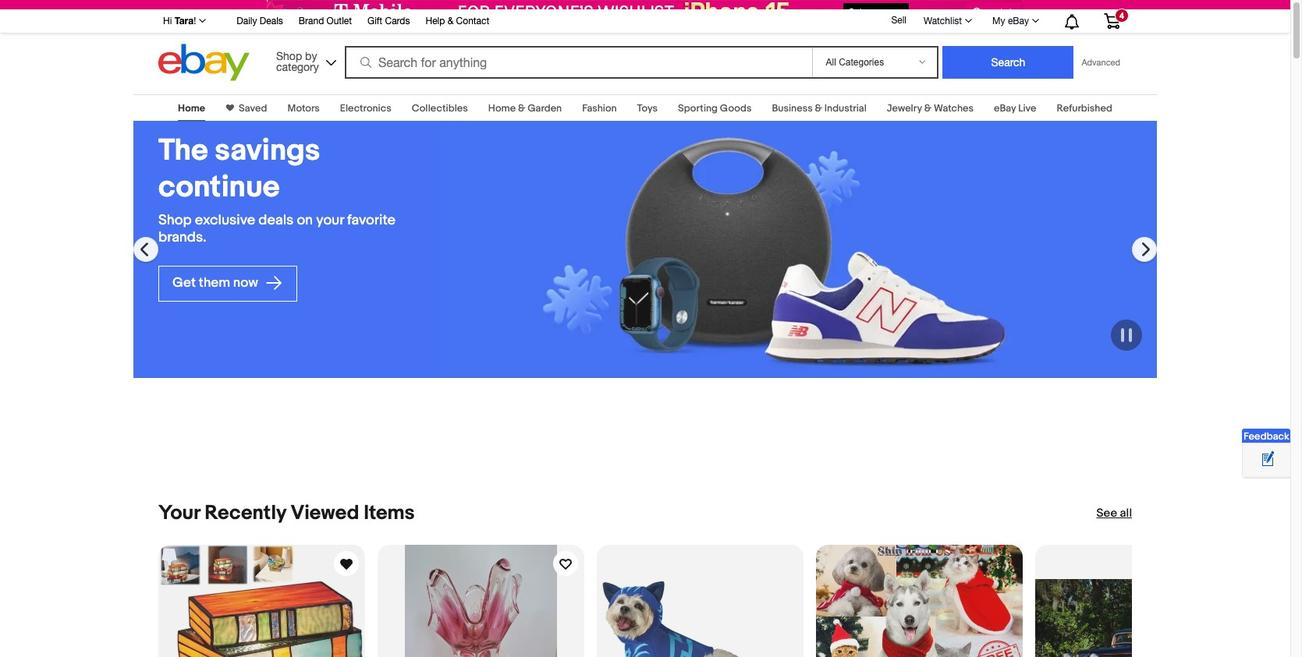 Task type: vqa. For each thing, say whether or not it's contained in the screenshot.
the right Tone
no



Task type: locate. For each thing, give the bounding box(es) containing it.
favorite
[[347, 215, 396, 232]]

home up the
[[178, 105, 205, 117]]

get
[[172, 278, 196, 293]]

exclusive
[[195, 215, 255, 232]]

your
[[158, 504, 200, 528]]

& left garden
[[518, 105, 526, 117]]

my ebay link
[[984, 14, 1047, 33]]

help
[[426, 18, 445, 29]]

viewed
[[291, 504, 359, 528]]

toys
[[637, 105, 658, 117]]

home
[[178, 105, 205, 117], [488, 105, 516, 117]]

& right help
[[448, 18, 454, 29]]

& right 'jewelry'
[[925, 105, 932, 117]]

& right business
[[815, 105, 823, 117]]

jewelry & watches
[[887, 105, 974, 117]]

watchlist
[[924, 18, 962, 29]]

advanced
[[1082, 60, 1121, 69]]

0 vertical spatial shop
[[276, 53, 302, 65]]

shop left by
[[276, 53, 302, 65]]

& inside "link"
[[448, 18, 454, 29]]

2 home from the left
[[488, 105, 516, 117]]

sell link
[[885, 18, 914, 29]]

by
[[305, 53, 317, 65]]

items
[[364, 504, 415, 528]]

hi tara !
[[163, 17, 196, 29]]

home & garden link
[[488, 105, 562, 117]]

daily deals link
[[237, 16, 283, 33]]

motors
[[288, 105, 320, 117]]

ebay live
[[994, 105, 1037, 117]]

1 home from the left
[[178, 105, 205, 117]]

brand outlet
[[299, 18, 352, 29]]

jewelry & watches link
[[887, 105, 974, 117]]

gift
[[368, 18, 383, 29]]

ebay
[[1008, 18, 1029, 29], [994, 105, 1016, 117]]

sporting
[[678, 105, 718, 117]]

open
[[973, 5, 999, 18]]

shop by category
[[276, 53, 319, 76]]

cards
[[385, 18, 410, 29]]

0 vertical spatial ebay
[[1008, 18, 1029, 29]]

0 horizontal spatial home
[[178, 105, 205, 117]]

1 horizontal spatial shop
[[276, 53, 302, 65]]

None submit
[[943, 48, 1074, 81]]

deals
[[260, 18, 283, 29]]

see all
[[1097, 509, 1132, 524]]

&
[[448, 18, 454, 29], [518, 105, 526, 117], [815, 105, 823, 117], [925, 105, 932, 117]]

shop up the brands.
[[158, 215, 192, 232]]

industrial
[[825, 105, 867, 117]]

home left garden
[[488, 105, 516, 117]]

4 link
[[1095, 11, 1130, 34]]

Search for anything text field
[[347, 50, 810, 80]]

electronics
[[340, 105, 391, 117]]

advertisement region
[[267, 0, 1024, 23]]

ebay right my on the right
[[1008, 18, 1029, 29]]

shop
[[276, 53, 302, 65], [158, 215, 192, 232]]

0 horizontal spatial shop
[[158, 215, 192, 232]]

get them now link
[[158, 268, 297, 304]]

sporting goods
[[678, 105, 752, 117]]

home for home & garden
[[488, 105, 516, 117]]

the savings continue link
[[158, 135, 418, 209]]

recently
[[205, 504, 286, 528]]

saved
[[239, 105, 267, 117]]

1 vertical spatial ebay
[[994, 105, 1016, 117]]

collectibles
[[412, 105, 468, 117]]

your recently viewed items link
[[158, 504, 415, 528]]

brand
[[299, 18, 324, 29]]

daily
[[237, 18, 257, 29]]

& for garden
[[518, 105, 526, 117]]

my
[[993, 18, 1006, 29]]

see
[[1097, 509, 1118, 524]]

1 horizontal spatial home
[[488, 105, 516, 117]]

home & garden
[[488, 105, 562, 117]]

1 vertical spatial shop
[[158, 215, 192, 232]]

shop by category button
[[269, 46, 339, 80]]

your
[[316, 215, 344, 232]]

continue
[[158, 172, 280, 208]]

goods
[[720, 105, 752, 117]]

ebay left live
[[994, 105, 1016, 117]]

ebay live link
[[994, 105, 1037, 117]]

motors link
[[288, 105, 320, 117]]

the
[[158, 135, 208, 172]]



Task type: describe. For each thing, give the bounding box(es) containing it.
shop inside shop by category
[[276, 53, 302, 65]]

sporting goods link
[[678, 105, 752, 117]]

fashion link
[[582, 105, 617, 117]]

advanced link
[[1074, 49, 1128, 80]]

gift cards
[[368, 18, 410, 29]]

!
[[194, 18, 196, 29]]

live
[[1019, 105, 1037, 117]]

now
[[233, 278, 258, 293]]

none submit inside the shop by category banner
[[943, 48, 1074, 81]]

4
[[1120, 13, 1125, 23]]

help & contact link
[[426, 16, 490, 33]]

business & industrial link
[[772, 105, 867, 117]]

shop by category banner
[[155, 11, 1132, 87]]

refurbished
[[1057, 105, 1113, 117]]

gift cards link
[[368, 16, 410, 33]]

category
[[276, 64, 319, 76]]

hi
[[163, 18, 172, 29]]

business & industrial
[[772, 105, 867, 117]]

watchlist link
[[915, 14, 979, 33]]

daily deals
[[237, 18, 283, 29]]

toys link
[[637, 105, 658, 117]]

my ebay
[[993, 18, 1029, 29]]

jewelry
[[887, 105, 922, 117]]

deals
[[259, 215, 294, 232]]

savings
[[215, 135, 320, 172]]

open button
[[967, 3, 1021, 20]]

contact
[[456, 18, 490, 29]]

electronics link
[[340, 105, 391, 117]]

saved link
[[234, 105, 267, 117]]

& for watches
[[925, 105, 932, 117]]

get them now
[[172, 278, 261, 293]]

all
[[1120, 509, 1132, 524]]

& for contact
[[448, 18, 454, 29]]

collectibles link
[[412, 105, 468, 117]]

brand outlet link
[[299, 16, 352, 33]]

fashion
[[582, 105, 617, 117]]

account navigation
[[155, 11, 1132, 36]]

ebay inside account navigation
[[1008, 18, 1029, 29]]

the savings continue main content
[[0, 87, 1291, 658]]

business
[[772, 105, 813, 117]]

garden
[[528, 105, 562, 117]]

the savings continue shop exclusive deals on your favorite brands.
[[158, 135, 396, 249]]

watches
[[934, 105, 974, 117]]

feedback
[[1244, 431, 1290, 443]]

sell
[[892, 18, 907, 29]]

shop inside 'the savings continue shop exclusive deals on your favorite brands.'
[[158, 215, 192, 232]]

see all link
[[1097, 509, 1132, 524]]

on
[[297, 215, 313, 232]]

brands.
[[158, 232, 207, 249]]

them
[[199, 278, 230, 293]]

help & contact
[[426, 18, 490, 29]]

home for home
[[178, 105, 205, 117]]

your recently viewed items
[[158, 504, 415, 528]]

ebay inside the savings continue main content
[[994, 105, 1016, 117]]

outlet
[[327, 18, 352, 29]]

refurbished link
[[1057, 105, 1113, 117]]

& for industrial
[[815, 105, 823, 117]]

tara
[[175, 17, 194, 29]]



